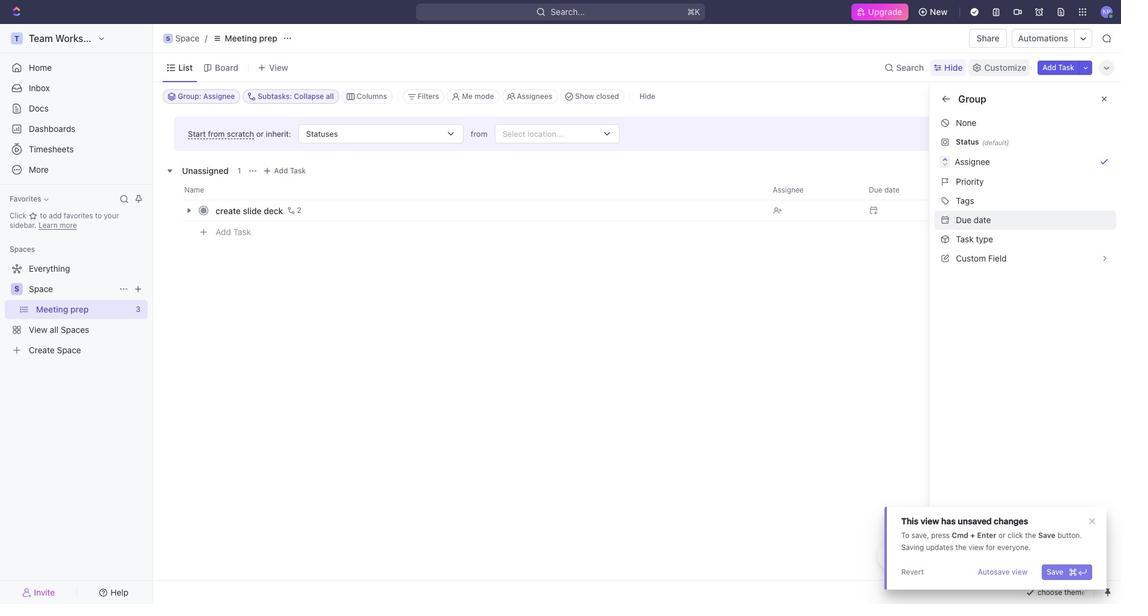 Task type: locate. For each thing, give the bounding box(es) containing it.
1 horizontal spatial to
[[95, 211, 102, 220]]

1 horizontal spatial space
[[57, 345, 81, 355]]

new
[[930, 7, 948, 17]]

create
[[29, 345, 55, 355]]

0 horizontal spatial meeting
[[36, 304, 68, 315]]

1 horizontal spatial the
[[1025, 531, 1036, 540]]

2 to from the left
[[95, 211, 102, 220]]

select location...
[[503, 129, 563, 138]]

0 vertical spatial add task button
[[1038, 60, 1079, 75]]

0 vertical spatial or
[[256, 129, 264, 138]]

team workspace
[[29, 33, 105, 44]]

0 horizontal spatial due
[[869, 186, 882, 195]]

add task button down 'inherit:'
[[260, 164, 311, 178]]

list left options
[[956, 142, 970, 152]]

meeting up the "board"
[[225, 33, 257, 43]]

space for create
[[57, 345, 81, 355]]

list inside button
[[956, 142, 970, 152]]

view for autosave
[[1012, 568, 1028, 577]]

options
[[972, 142, 1001, 152]]

1 horizontal spatial due
[[956, 215, 971, 225]]

0 horizontal spatial or
[[256, 129, 264, 138]]

0 horizontal spatial view
[[921, 516, 939, 527]]

tree containing everything
[[5, 259, 148, 360]]

add down 'inherit:'
[[274, 166, 288, 175]]

or left click
[[998, 531, 1005, 540]]

all inside 'sidebar' navigation
[[50, 325, 58, 335]]

customize up none
[[941, 94, 990, 104]]

assignee button
[[766, 181, 862, 200]]

excel & csv
[[1072, 553, 1111, 561]]

2 horizontal spatial view
[[1012, 568, 1028, 577]]

1 vertical spatial hide
[[639, 92, 655, 101]]

search...
[[551, 7, 585, 17]]

custom field button
[[937, 249, 1114, 268]]

0 vertical spatial list
[[178, 62, 193, 72]]

customize down share 'button'
[[984, 62, 1026, 72]]

all right "collapse"
[[326, 92, 334, 101]]

spaces up the create space link
[[61, 325, 89, 335]]

1
[[238, 166, 241, 175]]

csv
[[1097, 553, 1111, 561]]

0 vertical spatial all
[[326, 92, 334, 101]]

search button
[[881, 59, 928, 76]]

space down view all spaces link
[[57, 345, 81, 355]]

from right start
[[208, 129, 225, 138]]

group up custom on the right top of page
[[956, 229, 980, 239]]

add task button up search tasks... text box
[[1038, 60, 1079, 75]]

2 vertical spatial space
[[57, 345, 81, 355]]

Search tasks... text field
[[994, 88, 1114, 106]]

0 horizontal spatial meeting prep
[[36, 304, 89, 315]]

view inside view all spaces link
[[29, 325, 48, 335]]

search
[[896, 62, 924, 72]]

1 vertical spatial the
[[955, 543, 966, 552]]

learn more
[[39, 221, 77, 230]]

subtasks:
[[258, 92, 292, 101]]

more inside 'button'
[[956, 161, 976, 171]]

1 vertical spatial space
[[29, 284, 53, 294]]

mode
[[475, 92, 494, 101]]

1 horizontal spatial add task button
[[260, 164, 311, 178]]

tree
[[5, 259, 148, 360]]

0 vertical spatial customize
[[984, 62, 1026, 72]]

add task down 'inherit:'
[[274, 166, 306, 175]]

meeting prep up view button
[[225, 33, 277, 43]]

spaces down sidebar.
[[10, 245, 35, 254]]

more inside 'dropdown button'
[[29, 165, 49, 175]]

space, , element left space "link" on the top
[[11, 283, 23, 295]]

meeting prep link up view all spaces link
[[36, 300, 131, 319]]

0 vertical spatial prep
[[259, 33, 277, 43]]

2 horizontal spatial add
[[1043, 63, 1056, 72]]

closed
[[596, 92, 619, 101]]

0 horizontal spatial hide
[[639, 92, 655, 101]]

customize inside button
[[984, 62, 1026, 72]]

to up the learn
[[40, 211, 47, 220]]

1 vertical spatial add
[[274, 166, 288, 175]]

/
[[205, 33, 207, 43]]

due inside dropdown button
[[869, 186, 882, 195]]

2 vertical spatial add task button
[[210, 225, 256, 240]]

0 vertical spatial due date
[[869, 186, 900, 195]]

save inside this view has unsaved changes to save, press cmd + enter or click the save button. saving updates the view for everyone.
[[1038, 531, 1055, 540]]

add task up search tasks... text box
[[1043, 63, 1074, 72]]

filters
[[418, 92, 439, 101]]

hide inside hide dropdown button
[[944, 62, 963, 72]]

0 vertical spatial hide
[[944, 62, 963, 72]]

prep up view button
[[259, 33, 277, 43]]

tags
[[956, 196, 974, 206]]

customize
[[984, 62, 1026, 72], [941, 94, 990, 104]]

1 vertical spatial view
[[968, 543, 984, 552]]

0 horizontal spatial s
[[14, 285, 19, 294]]

1 vertical spatial view
[[29, 325, 48, 335]]

1 horizontal spatial all
[[326, 92, 334, 101]]

space inside "link"
[[29, 284, 53, 294]]

1 vertical spatial meeting prep
[[36, 304, 89, 315]]

favorites
[[64, 211, 93, 220]]

0 vertical spatial date
[[884, 186, 900, 195]]

list for list
[[178, 62, 193, 72]]

prep inside 'sidebar' navigation
[[70, 304, 89, 315]]

space, , element
[[163, 34, 173, 43], [11, 283, 23, 295]]

me mode button
[[447, 89, 499, 104]]

sidebar.
[[10, 221, 37, 230]]

due inside button
[[956, 215, 971, 225]]

from
[[208, 129, 225, 138], [471, 129, 488, 138]]

view up create at left bottom
[[29, 325, 48, 335]]

1 horizontal spatial space, , element
[[163, 34, 173, 43]]

1 vertical spatial due date
[[956, 215, 991, 225]]

1 vertical spatial add task
[[274, 166, 306, 175]]

1 horizontal spatial view
[[269, 62, 288, 72]]

space link
[[29, 280, 114, 299]]

more for more settings
[[956, 161, 976, 171]]

unsaved
[[958, 516, 992, 527]]

checked element
[[1099, 157, 1109, 167]]

create space
[[29, 345, 81, 355]]

0 horizontal spatial the
[[955, 543, 966, 552]]

s inside 'element'
[[14, 285, 19, 294]]

add down the automations button
[[1043, 63, 1056, 72]]

customize button
[[969, 59, 1030, 76]]

1 from from the left
[[208, 129, 225, 138]]

list options button
[[937, 138, 1114, 157]]

0 vertical spatial due
[[869, 186, 882, 195]]

save down button.
[[1047, 568, 1063, 577]]

t
[[14, 34, 19, 43]]

s left "/"
[[166, 35, 170, 42]]

0 horizontal spatial add task button
[[210, 225, 256, 240]]

0 vertical spatial space, , element
[[163, 34, 173, 43]]

due date
[[869, 186, 900, 195], [956, 215, 991, 225]]

learn
[[39, 221, 58, 230]]

from left the select
[[471, 129, 488, 138]]

0 horizontal spatial all
[[50, 325, 58, 335]]

1 horizontal spatial s
[[166, 35, 170, 42]]

1 horizontal spatial list
[[956, 142, 970, 152]]

or left 'inherit:'
[[256, 129, 264, 138]]

slide
[[243, 206, 262, 216]]

0 vertical spatial add task
[[1043, 63, 1074, 72]]

1 horizontal spatial meeting prep
[[225, 33, 277, 43]]

group up none
[[958, 94, 986, 104]]

1 horizontal spatial view
[[968, 543, 984, 552]]

show closed button
[[560, 89, 624, 104]]

view down +
[[968, 543, 984, 552]]

0 horizontal spatial to
[[40, 211, 47, 220]]

deck
[[264, 206, 283, 216]]

add task down create at the left top of the page
[[216, 227, 251, 237]]

more down timesheets
[[29, 165, 49, 175]]

0 horizontal spatial add task
[[216, 227, 251, 237]]

s inside s space /
[[166, 35, 170, 42]]

1 horizontal spatial from
[[471, 129, 488, 138]]

1 horizontal spatial hide
[[944, 62, 963, 72]]

0 horizontal spatial add
[[216, 227, 231, 237]]

0 vertical spatial view
[[921, 516, 939, 527]]

add down create at the left top of the page
[[216, 227, 231, 237]]

1 vertical spatial all
[[50, 325, 58, 335]]

view down everyone.
[[1012, 568, 1028, 577]]

location...
[[528, 129, 563, 138]]

view up save,
[[921, 516, 939, 527]]

hide right closed
[[639, 92, 655, 101]]

revert button
[[896, 565, 929, 581]]

1 horizontal spatial date
[[974, 215, 991, 225]]

save left button.
[[1038, 531, 1055, 540]]

0 vertical spatial view
[[269, 62, 288, 72]]

0 vertical spatial meeting prep
[[225, 33, 277, 43]]

0 horizontal spatial meeting prep link
[[36, 300, 131, 319]]

space, , element left "/"
[[163, 34, 173, 43]]

filters button
[[403, 89, 445, 104]]

1 horizontal spatial spaces
[[61, 325, 89, 335]]

help
[[111, 588, 128, 598]]

1 vertical spatial customize
[[941, 94, 990, 104]]

0 horizontal spatial list
[[178, 62, 193, 72]]

enter
[[977, 531, 996, 540]]

statuses button
[[291, 124, 471, 144]]

2 horizontal spatial space
[[175, 33, 200, 43]]

0 vertical spatial space
[[175, 33, 200, 43]]

0 horizontal spatial spaces
[[10, 245, 35, 254]]

task left the type
[[956, 234, 974, 244]]

hide button
[[635, 89, 660, 104]]

0 horizontal spatial space, , element
[[11, 283, 23, 295]]

the right click
[[1025, 531, 1036, 540]]

1 vertical spatial space, , element
[[11, 283, 23, 295]]

meeting prep link up the "board"
[[210, 31, 280, 46]]

save,
[[911, 531, 929, 540]]

2 vertical spatial list
[[956, 142, 970, 152]]

view inside button
[[1012, 568, 1028, 577]]

1 vertical spatial meeting prep link
[[36, 300, 131, 319]]

(default)
[[982, 138, 1009, 146]]

the down cmd
[[955, 543, 966, 552]]

list down the customize button
[[992, 94, 1009, 104]]

status
[[956, 138, 979, 147]]

custom
[[956, 253, 986, 264]]

2 vertical spatial view
[[1012, 568, 1028, 577]]

help button
[[80, 585, 148, 601]]

0 vertical spatial group
[[958, 94, 986, 104]]

view for this
[[921, 516, 939, 527]]

to left your
[[95, 211, 102, 220]]

1 horizontal spatial add task
[[274, 166, 306, 175]]

space down everything
[[29, 284, 53, 294]]

0 vertical spatial meeting prep link
[[210, 31, 280, 46]]

add task button down create at the left top of the page
[[210, 225, 256, 240]]

meeting up view all spaces
[[36, 304, 68, 315]]

save
[[1038, 531, 1055, 540], [1047, 568, 1063, 577]]

create space link
[[5, 341, 145, 360]]

0 vertical spatial s
[[166, 35, 170, 42]]

task
[[1058, 63, 1074, 72], [290, 166, 306, 175], [233, 227, 251, 237], [956, 234, 974, 244]]

0 horizontal spatial view
[[29, 325, 48, 335]]

2 vertical spatial add task
[[216, 227, 251, 237]]

all up create space
[[50, 325, 58, 335]]

1 horizontal spatial due date
[[956, 215, 991, 225]]

group: assignee
[[178, 92, 235, 101]]

0 horizontal spatial due date
[[869, 186, 900, 195]]

list for list options
[[956, 142, 970, 152]]

prep up view all spaces link
[[70, 304, 89, 315]]

timesheets link
[[5, 140, 148, 159]]

0 horizontal spatial prep
[[70, 304, 89, 315]]

meeting prep up view all spaces
[[36, 304, 89, 315]]

to
[[40, 211, 47, 220], [95, 211, 102, 220]]

1 horizontal spatial add
[[274, 166, 288, 175]]

view up subtasks:
[[269, 62, 288, 72]]

0 vertical spatial spaces
[[10, 245, 35, 254]]

1 vertical spatial save
[[1047, 568, 1063, 577]]

1 vertical spatial prep
[[70, 304, 89, 315]]

0 horizontal spatial space
[[29, 284, 53, 294]]

date inside button
[[974, 215, 991, 225]]

list down s space /
[[178, 62, 193, 72]]

view inside view button
[[269, 62, 288, 72]]

save inside button
[[1047, 568, 1063, 577]]

0 vertical spatial save
[[1038, 531, 1055, 540]]

list link
[[176, 59, 193, 76]]

team
[[29, 33, 53, 44]]

due date button
[[937, 211, 1114, 230]]

this
[[901, 516, 918, 527]]

1 horizontal spatial more
[[956, 161, 976, 171]]

excel & csv link
[[1058, 542, 1115, 572]]

1 vertical spatial s
[[14, 285, 19, 294]]

more up priority
[[956, 161, 976, 171]]

timesheets
[[29, 144, 74, 154]]

s left space "link" on the top
[[14, 285, 19, 294]]

to
[[901, 531, 909, 540]]

1 horizontal spatial or
[[998, 531, 1005, 540]]

inbox link
[[5, 79, 148, 98]]

hide up 'customize list'
[[944, 62, 963, 72]]

your
[[104, 211, 119, 220]]

space left "/"
[[175, 33, 200, 43]]

group:
[[178, 92, 201, 101]]

dashboards link
[[5, 119, 148, 139]]

invite button
[[5, 585, 73, 601]]

add task
[[1043, 63, 1074, 72], [274, 166, 306, 175], [216, 227, 251, 237]]

view
[[269, 62, 288, 72], [29, 325, 48, 335]]

hide button
[[930, 59, 966, 76]]

to add favorites to your sidebar.
[[10, 211, 119, 230]]

show
[[575, 92, 594, 101]]

date
[[884, 186, 900, 195], [974, 215, 991, 225]]

new button
[[913, 2, 955, 22]]

0 horizontal spatial more
[[29, 165, 49, 175]]

0 horizontal spatial from
[[208, 129, 225, 138]]

hide
[[944, 62, 963, 72], [639, 92, 655, 101]]



Task type: vqa. For each thing, say whether or not it's contained in the screenshot.
the right Date
yes



Task type: describe. For each thing, give the bounding box(es) containing it.
board
[[215, 62, 238, 72]]

s for s
[[14, 285, 19, 294]]

1 vertical spatial group
[[956, 229, 980, 239]]

s for s space /
[[166, 35, 170, 42]]

3
[[136, 305, 141, 314]]

field
[[988, 253, 1007, 264]]

learn more link
[[39, 221, 77, 230]]

press
[[931, 531, 950, 540]]

1 horizontal spatial prep
[[259, 33, 277, 43]]

0 vertical spatial meeting
[[225, 33, 257, 43]]

automations
[[1018, 33, 1068, 43]]

me mode
[[462, 92, 494, 101]]

1 vertical spatial spaces
[[61, 325, 89, 335]]

unassigned
[[182, 165, 229, 176]]

statuses
[[306, 129, 338, 138]]

click
[[10, 211, 28, 220]]

view for view
[[269, 62, 288, 72]]

more for more
[[29, 165, 49, 175]]

select
[[503, 129, 525, 138]]

save button
[[1042, 565, 1092, 581]]

priority button
[[937, 172, 1114, 192]]

tree inside 'sidebar' navigation
[[5, 259, 148, 360]]

customize for customize
[[984, 62, 1026, 72]]

show closed
[[575, 92, 619, 101]]

2 from from the left
[[471, 129, 488, 138]]

more button
[[5, 160, 148, 180]]

⌘k
[[687, 7, 700, 17]]

name
[[184, 186, 204, 195]]

excel
[[1072, 553, 1089, 561]]

priority
[[956, 177, 984, 187]]

share
[[977, 33, 1000, 43]]

2 horizontal spatial add task button
[[1038, 60, 1079, 75]]

start from scratch or inherit:
[[188, 129, 291, 138]]

assignee button
[[937, 152, 1114, 172]]

space for s
[[175, 33, 200, 43]]

start from scratch link
[[188, 129, 254, 139]]

changes
[[994, 516, 1028, 527]]

revert
[[901, 568, 924, 577]]

team workspace, , element
[[11, 32, 23, 44]]

task type button
[[937, 230, 1114, 249]]

select location... button
[[488, 124, 627, 144]]

more
[[60, 221, 77, 230]]

meeting inside 'sidebar' navigation
[[36, 304, 68, 315]]

invite
[[34, 588, 55, 598]]

home link
[[5, 58, 148, 77]]

kp button
[[1097, 2, 1116, 22]]

due date inside button
[[956, 215, 991, 225]]

assignees button
[[502, 89, 558, 104]]

favorites button
[[5, 192, 53, 207]]

+
[[970, 531, 975, 540]]

view for view all spaces
[[29, 325, 48, 335]]

space, , element inside 'sidebar' navigation
[[11, 283, 23, 295]]

assignee inside dropdown button
[[773, 186, 804, 195]]

view all spaces link
[[5, 321, 145, 340]]

this view has unsaved changes to save, press cmd + enter or click the save button. saving updates the view for everyone.
[[901, 516, 1082, 552]]

due date inside dropdown button
[[869, 186, 900, 195]]

2 horizontal spatial list
[[992, 94, 1009, 104]]

subtasks: collapse all
[[258, 92, 334, 101]]

task inside button
[[956, 234, 974, 244]]

0 vertical spatial the
[[1025, 531, 1036, 540]]

scratch
[[227, 129, 254, 138]]

date inside dropdown button
[[884, 186, 900, 195]]

kp
[[1103, 8, 1111, 15]]

1 to from the left
[[40, 211, 47, 220]]

name button
[[182, 181, 766, 200]]

more settings button
[[937, 157, 1114, 176]]

upgrade link
[[851, 4, 908, 20]]

for
[[986, 543, 995, 552]]

none
[[956, 118, 976, 128]]

assignees
[[517, 92, 552, 101]]

board link
[[213, 59, 238, 76]]

invite user image
[[22, 588, 32, 598]]

everyone.
[[997, 543, 1031, 552]]

automations button
[[1012, 29, 1074, 47]]

task up 2
[[290, 166, 306, 175]]

favorites
[[10, 195, 41, 204]]

home
[[29, 62, 52, 73]]

view button
[[253, 59, 292, 76]]

workspace
[[55, 33, 105, 44]]

custom field
[[956, 253, 1007, 264]]

1 horizontal spatial meeting prep link
[[210, 31, 280, 46]]

or inside this view has unsaved changes to save, press cmd + enter or click the save button. saving updates the view for everyone.
[[998, 531, 1005, 540]]

docs link
[[5, 99, 148, 118]]

checked image
[[1099, 157, 1109, 167]]

everything
[[29, 264, 70, 274]]

none button
[[937, 113, 1114, 133]]

1 vertical spatial add task button
[[260, 164, 311, 178]]

2 horizontal spatial add task
[[1043, 63, 1074, 72]]

task down the create slide deck
[[233, 227, 251, 237]]

type
[[976, 234, 993, 244]]

dashboards
[[29, 124, 75, 134]]

sidebar navigation
[[0, 24, 156, 605]]

customize for customize list
[[941, 94, 990, 104]]

2
[[297, 206, 301, 215]]

autosave
[[978, 568, 1010, 577]]

customize list
[[941, 94, 1009, 104]]

collapse
[[294, 92, 324, 101]]

inherit:
[[266, 129, 291, 138]]

tags button
[[937, 192, 1114, 211]]

autosave view button
[[973, 565, 1032, 581]]

due date button
[[862, 181, 958, 200]]

meeting prep inside 'sidebar' navigation
[[36, 304, 89, 315]]

settings
[[978, 161, 1009, 171]]

task up search tasks... text box
[[1058, 63, 1074, 72]]

hide inside hide button
[[639, 92, 655, 101]]

button.
[[1057, 531, 1082, 540]]

create
[[216, 206, 241, 216]]

assignee inside button
[[955, 157, 990, 167]]

0 vertical spatial add
[[1043, 63, 1056, 72]]

docs
[[29, 103, 49, 113]]

everything link
[[5, 259, 145, 279]]

2 vertical spatial add
[[216, 227, 231, 237]]

create slide deck
[[216, 206, 283, 216]]



